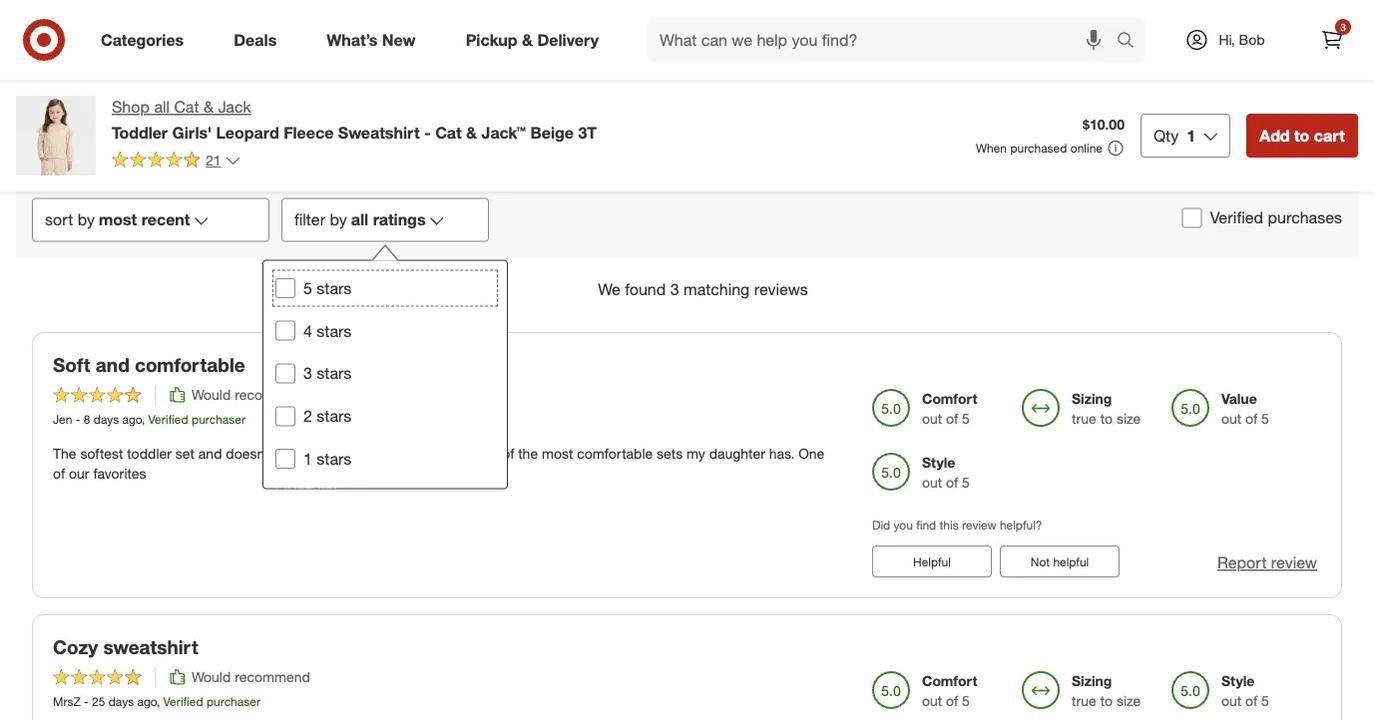 Task type: vqa. For each thing, say whether or not it's contained in the screenshot.
'Days'
yes



Task type: describe. For each thing, give the bounding box(es) containing it.
1 vertical spatial value out of 5
[[1222, 390, 1270, 428]]

5 stars checkbox
[[276, 277, 295, 297]]

cozy
[[53, 636, 98, 659]]

sweatshirt
[[338, 123, 420, 142]]

this
[[940, 518, 959, 533]]

pickup & delivery link
[[449, 18, 624, 62]]

1 vertical spatial 1
[[303, 448, 312, 468]]

stars for 2 stars
[[317, 406, 352, 425]]

beige
[[531, 123, 574, 142]]

one
[[799, 445, 825, 463]]

size for style
[[1117, 693, 1141, 710]]

not helpful button
[[1000, 546, 1120, 578]]

probably
[[416, 445, 471, 463]]

sweatshirt
[[103, 636, 198, 659]]

pickup & delivery
[[466, 30, 599, 49]]

3 stars
[[303, 363, 352, 382]]

report
[[1218, 554, 1267, 573]]

one
[[475, 445, 498, 463]]

3 for 3 stars
[[303, 363, 312, 382]]

what's
[[327, 30, 378, 49]]

most inside the softest toddler set and doesn't fade wash after wash. probably one of the most comfortable sets my daughter has. one of our favorites
[[542, 445, 573, 463]]

jen - 8 days ago , verified purchaser
[[53, 412, 246, 427]]

after
[[343, 445, 372, 463]]

hi,
[[1219, 31, 1235, 48]]

comfort out of 5 for value
[[922, 390, 978, 428]]

not helpful
[[1031, 555, 1089, 570]]

verified purchases
[[1210, 208, 1343, 228]]

style out of 5 for value out of 5
[[737, 23, 785, 61]]

cozy sweatshirt
[[53, 636, 198, 659]]

style for sizing true to size
[[1222, 673, 1255, 690]]

we found 3 matching reviews
[[598, 279, 808, 299]]

ago for and
[[122, 412, 142, 427]]

qty 1
[[1154, 126, 1196, 145]]

0 vertical spatial cat
[[174, 97, 199, 117]]

- for soft and comfortable
[[76, 412, 80, 427]]

softest
[[80, 445, 123, 463]]

to inside button
[[1295, 126, 1310, 145]]

helpful?
[[1000, 518, 1043, 533]]

girls'
[[172, 123, 212, 142]]

delivery
[[537, 30, 599, 49]]

search
[[1108, 32, 1156, 51]]

2 vertical spatial &
[[466, 123, 477, 142]]

1 stars
[[303, 448, 352, 468]]

you
[[894, 518, 913, 533]]

recent
[[141, 210, 190, 229]]

found
[[625, 279, 666, 299]]

0 vertical spatial comfortable
[[135, 354, 245, 377]]

we
[[598, 279, 621, 299]]

find
[[917, 518, 937, 533]]

stars for 4 stars
[[317, 320, 352, 339]]

style for value out of 5
[[737, 23, 770, 41]]

recommend for soft and comfortable
[[235, 386, 310, 404]]

- for cozy sweatshirt
[[84, 695, 89, 710]]

pickup
[[466, 30, 518, 49]]

days for and
[[94, 412, 119, 427]]

sizing true to size for value
[[1072, 390, 1141, 428]]

what's new
[[327, 30, 416, 49]]

& inside "link"
[[522, 30, 533, 49]]

soft
[[53, 354, 90, 377]]

0 vertical spatial sizing true to size
[[438, 23, 507, 61]]

the
[[53, 445, 76, 463]]

25
[[92, 695, 105, 710]]

0 horizontal spatial value
[[587, 23, 623, 41]]

sets
[[657, 445, 683, 463]]

when
[[976, 141, 1007, 156]]

our
[[69, 465, 89, 483]]

sort by most recent
[[45, 210, 190, 229]]

, for and
[[142, 412, 145, 427]]

1 vertical spatial cat
[[435, 123, 462, 142]]

filter
[[294, 210, 325, 229]]

3t
[[578, 123, 597, 142]]

sort
[[45, 210, 73, 229]]

purchaser for cozy sweatshirt
[[207, 695, 260, 710]]

3 for 3
[[1341, 20, 1346, 33]]

categories link
[[84, 18, 209, 62]]

did
[[872, 518, 891, 533]]

has.
[[769, 445, 795, 463]]

- inside shop all cat & jack toddler girls' leopard fleece sweatshirt - cat & jack™ beige 3t
[[424, 123, 431, 142]]

toddler
[[112, 123, 168, 142]]

wash
[[307, 445, 339, 463]]

helpful button
[[872, 546, 992, 578]]

wash.
[[376, 445, 412, 463]]

comfort for value out of 5
[[922, 390, 978, 408]]

filter by all ratings
[[294, 210, 426, 229]]

21 link
[[112, 151, 241, 174]]

shop
[[112, 97, 150, 117]]

soft and comfortable
[[53, 354, 245, 377]]

jen
[[53, 412, 72, 427]]

, for sweatshirt
[[157, 695, 160, 710]]

would recommend for soft and comfortable
[[192, 386, 310, 404]]

0 horizontal spatial most
[[99, 210, 137, 229]]

the softest toddler set and doesn't fade wash after wash. probably one of the most comfortable sets my daughter has. one of our favorites
[[53, 445, 825, 483]]

what's new link
[[310, 18, 441, 62]]

cart
[[1314, 126, 1346, 145]]

fade
[[275, 445, 303, 463]]

ago for sweatshirt
[[137, 695, 157, 710]]

my
[[687, 445, 706, 463]]

2
[[303, 406, 312, 425]]

deals link
[[217, 18, 302, 62]]

jack™
[[482, 123, 526, 142]]

shop all cat & jack toddler girls' leopard fleece sweatshirt - cat & jack™ beige 3t
[[112, 97, 597, 142]]

purchased
[[1011, 141, 1068, 156]]

purchases
[[1268, 208, 1343, 228]]

set
[[176, 445, 195, 463]]

purchaser for soft and comfortable
[[192, 412, 246, 427]]

add to cart button
[[1247, 114, 1359, 158]]

bob
[[1239, 31, 1265, 48]]

stars for 5 stars
[[317, 277, 352, 297]]

1 horizontal spatial 3
[[670, 279, 679, 299]]

comfortable inside the softest toddler set and doesn't fade wash after wash. probably one of the most comfortable sets my daughter has. one of our favorites
[[577, 445, 653, 463]]



Task type: locate. For each thing, give the bounding box(es) containing it.
0 vertical spatial &
[[522, 30, 533, 49]]

1 right fade
[[303, 448, 312, 468]]

and inside the softest toddler set and doesn't fade wash after wash. probably one of the most comfortable sets my daughter has. one of our favorites
[[198, 445, 222, 463]]

2 vertical spatial sizing true to size
[[1072, 673, 1141, 710]]

1 horizontal spatial style out of 5
[[922, 454, 970, 492]]

not
[[1031, 555, 1050, 570]]

0 vertical spatial sizing
[[438, 23, 478, 41]]

verified
[[1210, 208, 1264, 228], [148, 412, 188, 427], [163, 695, 203, 710]]

by
[[78, 210, 95, 229], [330, 210, 347, 229]]

0 horizontal spatial -
[[76, 412, 80, 427]]

4 stars from the top
[[317, 406, 352, 425]]

the
[[518, 445, 538, 463]]

0 horizontal spatial and
[[96, 354, 130, 377]]

1 vertical spatial 3
[[670, 279, 679, 299]]

1 horizontal spatial style
[[922, 454, 956, 472]]

helpful
[[1053, 555, 1089, 570]]

1 horizontal spatial -
[[84, 695, 89, 710]]

1 would from the top
[[192, 386, 231, 404]]

0 horizontal spatial style out of 5
[[737, 23, 785, 61]]

, up toddler
[[142, 412, 145, 427]]

image of toddler girls' leopard fleece sweatshirt - cat & jack™ beige 3t image
[[16, 96, 96, 176]]

0 vertical spatial review
[[962, 518, 997, 533]]

helpful
[[913, 555, 951, 570]]

all right shop
[[154, 97, 170, 117]]

recommend
[[235, 386, 310, 404], [235, 669, 310, 686]]

mrsz
[[53, 695, 81, 710]]

comfort for style out of 5
[[922, 673, 978, 690]]

3 right bob on the right of the page
[[1341, 20, 1346, 33]]

- left 8
[[76, 412, 80, 427]]

0 horizontal spatial comfortable
[[135, 354, 245, 377]]

2 horizontal spatial &
[[522, 30, 533, 49]]

0 horizontal spatial all
[[154, 97, 170, 117]]

0 vertical spatial all
[[154, 97, 170, 117]]

add
[[1260, 126, 1290, 145]]

true
[[438, 43, 462, 61], [1072, 410, 1097, 428], [1072, 693, 1097, 710]]

comfort
[[922, 390, 978, 408], [922, 673, 978, 690]]

report review button
[[1218, 552, 1318, 575]]

3 right found
[[670, 279, 679, 299]]

ago
[[122, 412, 142, 427], [137, 695, 157, 710]]

size
[[483, 43, 507, 61], [1117, 410, 1141, 428], [1117, 693, 1141, 710]]

0 horizontal spatial value out of 5
[[587, 23, 635, 61]]

4 stars
[[303, 320, 352, 339]]

stars for 1 stars
[[317, 448, 352, 468]]

2 horizontal spatial 3
[[1341, 20, 1346, 33]]

1 horizontal spatial value out of 5
[[1222, 390, 1270, 428]]

1 vertical spatial days
[[109, 695, 134, 710]]

stars up 2 stars
[[317, 363, 352, 382]]

stars up 4 stars
[[317, 277, 352, 297]]

1 horizontal spatial most
[[542, 445, 573, 463]]

by right sort
[[78, 210, 95, 229]]

sizing for style
[[1072, 673, 1112, 690]]

ago right 25
[[137, 695, 157, 710]]

ratings
[[373, 210, 426, 229]]

0 vertical spatial comfort out of 5
[[922, 390, 978, 428]]

true for style out of 5
[[1072, 693, 1097, 710]]

2 vertical spatial sizing
[[1072, 673, 1112, 690]]

1 vertical spatial recommend
[[235, 669, 310, 686]]

3 stars checkbox
[[276, 363, 295, 383]]

2 vertical spatial style
[[1222, 673, 1255, 690]]

search button
[[1108, 18, 1156, 66]]

daughter
[[709, 445, 766, 463]]

0 vertical spatial ago
[[122, 412, 142, 427]]

all left ratings
[[351, 210, 369, 229]]

style
[[737, 23, 770, 41], [922, 454, 956, 472], [1222, 673, 1255, 690]]

verified down 'sweatshirt'
[[163, 695, 203, 710]]

verified for soft and comfortable
[[148, 412, 188, 427]]

1 vertical spatial all
[[351, 210, 369, 229]]

purchaser
[[192, 412, 246, 427], [207, 695, 260, 710]]

1 vertical spatial ,
[[157, 695, 160, 710]]

0 vertical spatial comfort
[[922, 390, 978, 408]]

1 stars from the top
[[317, 277, 352, 297]]

value out of 5
[[587, 23, 635, 61], [1222, 390, 1270, 428]]

review right report on the bottom right of page
[[1272, 554, 1318, 573]]

- right sweatshirt
[[424, 123, 431, 142]]

hi, bob
[[1219, 31, 1265, 48]]

cat up girls'
[[174, 97, 199, 117]]

stars for 3 stars
[[317, 363, 352, 382]]

0 vertical spatial value
[[587, 23, 623, 41]]

cat
[[174, 97, 199, 117], [435, 123, 462, 142]]

2 vertical spatial -
[[84, 695, 89, 710]]

review
[[962, 518, 997, 533], [1272, 554, 1318, 573]]

1 comfort from the top
[[922, 390, 978, 408]]

2 stars checkbox
[[276, 405, 295, 425]]

would up set on the bottom of page
[[192, 386, 231, 404]]

did you find this review helpful?
[[872, 518, 1043, 533]]

jack
[[218, 97, 251, 117]]

1 horizontal spatial value
[[1222, 390, 1257, 408]]

5 stars
[[303, 277, 352, 297]]

0 vertical spatial value out of 5
[[587, 23, 635, 61]]

would recommend up mrsz - 25 days ago , verified purchaser
[[192, 669, 310, 686]]

1 horizontal spatial comfortable
[[577, 445, 653, 463]]

0 vertical spatial recommend
[[235, 386, 310, 404]]

3 link
[[1311, 18, 1355, 62]]

days
[[94, 412, 119, 427], [109, 695, 134, 710]]

1 vertical spatial review
[[1272, 554, 1318, 573]]

by right filter
[[330, 210, 347, 229]]

0 vertical spatial verified
[[1210, 208, 1264, 228]]

size for value
[[1117, 410, 1141, 428]]

2 by from the left
[[330, 210, 347, 229]]

most
[[99, 210, 137, 229], [542, 445, 573, 463]]

0 vertical spatial 1
[[1187, 126, 1196, 145]]

3
[[1341, 20, 1346, 33], [670, 279, 679, 299], [303, 363, 312, 382]]

1 vertical spatial verified
[[148, 412, 188, 427]]

& left jack
[[204, 97, 214, 117]]

0 vertical spatial would recommend
[[192, 386, 310, 404]]

0 vertical spatial style out of 5
[[737, 23, 785, 61]]

stars right 4
[[317, 320, 352, 339]]

0 horizontal spatial review
[[962, 518, 997, 533]]

qty
[[1154, 126, 1179, 145]]

toddler
[[127, 445, 172, 463]]

1 vertical spatial purchaser
[[207, 695, 260, 710]]

0 horizontal spatial ,
[[142, 412, 145, 427]]

1 comfort out of 5 from the top
[[922, 390, 978, 428]]

reviews
[[754, 279, 808, 299]]

1 recommend from the top
[[235, 386, 310, 404]]

1 by from the left
[[78, 210, 95, 229]]

0 horizontal spatial cat
[[174, 97, 199, 117]]

, down 'sweatshirt'
[[157, 695, 160, 710]]

mrsz - 25 days ago , verified purchaser
[[53, 695, 260, 710]]

0 vertical spatial most
[[99, 210, 137, 229]]

0 horizontal spatial 1
[[303, 448, 312, 468]]

1 vertical spatial sizing
[[1072, 390, 1112, 408]]

out
[[587, 43, 608, 61], [737, 43, 757, 61], [887, 43, 907, 61], [922, 410, 943, 428], [1222, 410, 1242, 428], [922, 474, 943, 492], [922, 693, 943, 710], [1222, 693, 1242, 710]]

favorites
[[93, 465, 146, 483]]

0 vertical spatial style
[[737, 23, 770, 41]]

3 right 3 stars option
[[303, 363, 312, 382]]

would for cozy sweatshirt
[[192, 669, 231, 686]]

2 vertical spatial 3
[[303, 363, 312, 382]]

0 vertical spatial 3
[[1341, 20, 1346, 33]]

doesn't
[[226, 445, 272, 463]]

recommend for cozy sweatshirt
[[235, 669, 310, 686]]

4
[[303, 320, 312, 339]]

2 stars from the top
[[317, 320, 352, 339]]

What can we help you find? suggestions appear below search field
[[648, 18, 1122, 62]]

true for value out of 5
[[1072, 410, 1097, 428]]

and right set on the bottom of page
[[198, 445, 222, 463]]

0 vertical spatial purchaser
[[192, 412, 246, 427]]

comfort out of 5
[[922, 390, 978, 428], [922, 673, 978, 710]]

all inside shop all cat & jack toddler girls' leopard fleece sweatshirt - cat & jack™ beige 3t
[[154, 97, 170, 117]]

most right the
[[542, 445, 573, 463]]

2 recommend from the top
[[235, 669, 310, 686]]

review inside button
[[1272, 554, 1318, 573]]

2 comfort out of 5 from the top
[[922, 673, 978, 710]]

1 vertical spatial size
[[1117, 410, 1141, 428]]

would
[[192, 386, 231, 404], [192, 669, 231, 686]]

1 vertical spatial comfortable
[[577, 445, 653, 463]]

2 stars
[[303, 406, 352, 425]]

days right 8
[[94, 412, 119, 427]]

4 stars checkbox
[[276, 320, 295, 340]]

out of 5
[[887, 43, 935, 61]]

days for sweatshirt
[[109, 695, 134, 710]]

1 vertical spatial comfort
[[922, 673, 978, 690]]

comfort out of 5 for style
[[922, 673, 978, 710]]

2 vertical spatial true
[[1072, 693, 1097, 710]]

1 vertical spatial &
[[204, 97, 214, 117]]

deals
[[234, 30, 277, 49]]

1 horizontal spatial review
[[1272, 554, 1318, 573]]

stars down 2 stars
[[317, 448, 352, 468]]

1 vertical spatial most
[[542, 445, 573, 463]]

by for filter by
[[330, 210, 347, 229]]

5 stars from the top
[[317, 448, 352, 468]]

2 vertical spatial verified
[[163, 695, 203, 710]]

and right soft
[[96, 354, 130, 377]]

8
[[84, 412, 90, 427]]

1 vertical spatial comfort out of 5
[[922, 673, 978, 710]]

verified for cozy sweatshirt
[[163, 695, 203, 710]]

would recommend for cozy sweatshirt
[[192, 669, 310, 686]]

2 vertical spatial style out of 5
[[1222, 673, 1270, 710]]

1 horizontal spatial 1
[[1187, 126, 1196, 145]]

by for sort by
[[78, 210, 95, 229]]

21
[[206, 152, 221, 169]]

sizing for value
[[1072, 390, 1112, 408]]

days right 25
[[109, 695, 134, 710]]

1 horizontal spatial by
[[330, 210, 347, 229]]

0 horizontal spatial 3
[[303, 363, 312, 382]]

leopard
[[216, 123, 279, 142]]

would for soft and comfortable
[[192, 386, 231, 404]]

0 vertical spatial true
[[438, 43, 462, 61]]

1 vertical spatial sizing true to size
[[1072, 390, 1141, 428]]

1 vertical spatial would
[[192, 669, 231, 686]]

review right this
[[962, 518, 997, 533]]

& right pickup
[[522, 30, 533, 49]]

2 comfort from the top
[[922, 673, 978, 690]]

1 horizontal spatial cat
[[435, 123, 462, 142]]

1 vertical spatial would recommend
[[192, 669, 310, 686]]

verified right verified purchases checkbox
[[1210, 208, 1264, 228]]

would recommend up 2 stars checkbox in the left bottom of the page
[[192, 386, 310, 404]]

sizing true to size for style
[[1072, 673, 1141, 710]]

2 would recommend from the top
[[192, 669, 310, 686]]

$10.00
[[1083, 116, 1125, 133]]

1 vertical spatial style out of 5
[[922, 454, 970, 492]]

report review
[[1218, 554, 1318, 573]]

categories
[[101, 30, 184, 49]]

new
[[382, 30, 416, 49]]

-
[[424, 123, 431, 142], [76, 412, 80, 427], [84, 695, 89, 710]]

sizing
[[438, 23, 478, 41], [1072, 390, 1112, 408], [1072, 673, 1112, 690]]

1 vertical spatial and
[[198, 445, 222, 463]]

0 vertical spatial size
[[483, 43, 507, 61]]

ago up toddler
[[122, 412, 142, 427]]

1 stars checkbox
[[276, 448, 295, 468]]

1 would recommend from the top
[[192, 386, 310, 404]]

0 vertical spatial ,
[[142, 412, 145, 427]]

style out of 5 for sizing true to size
[[1222, 673, 1270, 710]]

would up mrsz - 25 days ago , verified purchaser
[[192, 669, 231, 686]]

1 vertical spatial true
[[1072, 410, 1097, 428]]

to
[[466, 43, 479, 61], [1295, 126, 1310, 145], [1101, 410, 1113, 428], [1101, 693, 1113, 710]]

and
[[96, 354, 130, 377], [198, 445, 222, 463]]

cat left jack™ on the left top of the page
[[435, 123, 462, 142]]

online
[[1071, 141, 1103, 156]]

2 would from the top
[[192, 669, 231, 686]]

0 vertical spatial would
[[192, 386, 231, 404]]

1 vertical spatial style
[[922, 454, 956, 472]]

1 vertical spatial -
[[76, 412, 80, 427]]

,
[[142, 412, 145, 427], [157, 695, 160, 710]]

& left jack™ on the left top of the page
[[466, 123, 477, 142]]

fleece
[[284, 123, 334, 142]]

2 horizontal spatial style
[[1222, 673, 1255, 690]]

comfortable left sets on the left
[[577, 445, 653, 463]]

2 horizontal spatial style out of 5
[[1222, 673, 1270, 710]]

stars right 2 on the left of the page
[[317, 406, 352, 425]]

comfortable up jen - 8 days ago , verified purchaser
[[135, 354, 245, 377]]

Verified purchases checkbox
[[1183, 208, 1202, 228]]

1 horizontal spatial &
[[466, 123, 477, 142]]

add to cart
[[1260, 126, 1346, 145]]

when purchased online
[[976, 141, 1103, 156]]

0 horizontal spatial by
[[78, 210, 95, 229]]

0 horizontal spatial style
[[737, 23, 770, 41]]

1 vertical spatial value
[[1222, 390, 1257, 408]]

1 right qty
[[1187, 126, 1196, 145]]

1 horizontal spatial all
[[351, 210, 369, 229]]

2 horizontal spatial -
[[424, 123, 431, 142]]

0 vertical spatial and
[[96, 354, 130, 377]]

2 vertical spatial size
[[1117, 693, 1141, 710]]

3 stars from the top
[[317, 363, 352, 382]]

all
[[154, 97, 170, 117], [351, 210, 369, 229]]

0 vertical spatial -
[[424, 123, 431, 142]]

most left recent on the left of the page
[[99, 210, 137, 229]]

1 horizontal spatial ,
[[157, 695, 160, 710]]

5
[[627, 43, 635, 61], [777, 43, 785, 61], [927, 43, 935, 61], [303, 277, 312, 297], [962, 410, 970, 428], [1262, 410, 1270, 428], [962, 474, 970, 492], [962, 693, 970, 710], [1262, 693, 1270, 710]]

0 horizontal spatial &
[[204, 97, 214, 117]]

- left 25
[[84, 695, 89, 710]]

of
[[612, 43, 624, 61], [761, 43, 773, 61], [911, 43, 923, 61], [946, 410, 959, 428], [1246, 410, 1258, 428], [502, 445, 514, 463], [53, 465, 65, 483], [946, 474, 959, 492], [946, 693, 959, 710], [1246, 693, 1258, 710]]

verified up set on the bottom of page
[[148, 412, 188, 427]]



